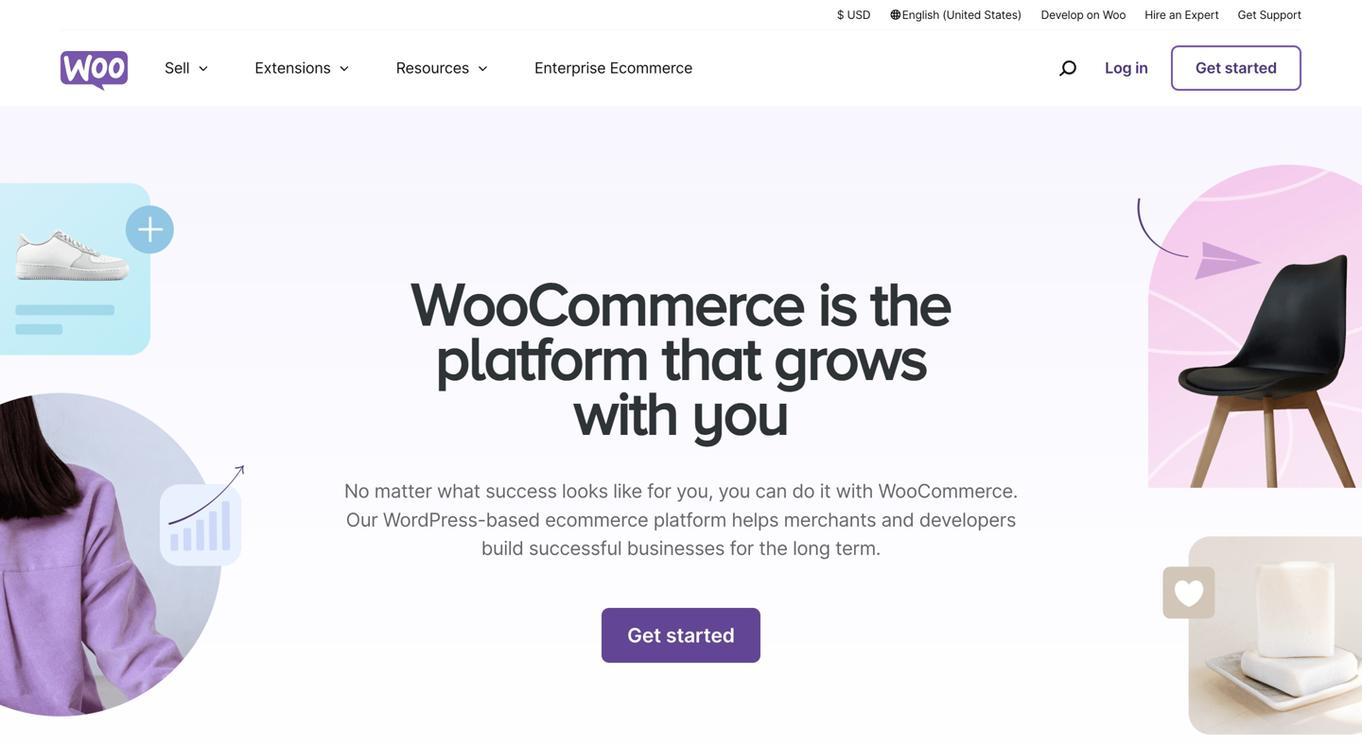 Task type: vqa. For each thing, say whether or not it's contained in the screenshot.
WordPress-
yes



Task type: describe. For each thing, give the bounding box(es) containing it.
looks
[[562, 480, 608, 503]]

like
[[613, 480, 642, 503]]

(united
[[943, 8, 981, 22]]

no
[[344, 480, 369, 503]]

the inside no matter what success looks like for you, you can do it with woocommerce. our wordpress-based ecommerce platform helps merchants and developers build successful businesses for the long term.
[[759, 537, 788, 560]]

woocommerce is the platform that grows with you
[[411, 269, 951, 446]]

$ usd button
[[837, 7, 871, 23]]

service navigation menu element
[[1018, 37, 1302, 99]]

woocommerce
[[411, 269, 804, 337]]

0 horizontal spatial started
[[666, 623, 735, 647]]

enterprise ecommerce
[[535, 59, 693, 77]]

extensions
[[255, 59, 331, 77]]

extensions button
[[232, 30, 373, 106]]

hire
[[1145, 8, 1166, 22]]

that
[[662, 324, 760, 392]]

0 horizontal spatial for
[[647, 480, 671, 503]]

hire an expert
[[1145, 8, 1219, 22]]

can
[[755, 480, 787, 503]]

2 horizontal spatial get
[[1238, 8, 1257, 22]]

expert
[[1185, 8, 1219, 22]]

get started link inside "service navigation menu" "element"
[[1171, 45, 1302, 91]]

enterprise ecommerce link
[[512, 30, 715, 106]]

no matter what success looks like for you, you can do it with woocommerce. our wordpress-based ecommerce platform helps merchants and developers build successful businesses for the long term.
[[344, 480, 1018, 560]]

an
[[1169, 8, 1182, 22]]

develop
[[1041, 8, 1084, 22]]

hire an expert link
[[1145, 7, 1219, 23]]

is
[[818, 269, 857, 337]]

success
[[486, 480, 557, 503]]

woocommerce image
[[61, 51, 128, 91]]

with you
[[574, 378, 788, 446]]

english (united states)
[[902, 8, 1022, 22]]

what
[[437, 480, 480, 503]]

0 horizontal spatial get
[[627, 623, 661, 647]]

get inside "service navigation menu" "element"
[[1196, 59, 1221, 77]]

get support link
[[1238, 7, 1302, 23]]

wordpress-
[[383, 508, 486, 532]]

with
[[836, 480, 873, 503]]

our
[[346, 508, 378, 532]]

long term.
[[793, 537, 881, 560]]

sell
[[165, 59, 190, 77]]

log in
[[1105, 59, 1148, 77]]

resources button
[[373, 30, 512, 106]]

support
[[1260, 8, 1302, 22]]

0 horizontal spatial get started link
[[602, 608, 760, 663]]

ecommerce
[[545, 508, 648, 532]]

log
[[1105, 59, 1132, 77]]

get started inside "service navigation menu" "element"
[[1196, 59, 1277, 77]]

the inside woocommerce is the platform that grows with you
[[871, 269, 951, 337]]

english (united states) button
[[890, 7, 1022, 23]]



Task type: locate. For each thing, give the bounding box(es) containing it.
grows
[[774, 324, 927, 392]]

businesses
[[627, 537, 725, 560]]

1 horizontal spatial get
[[1196, 59, 1221, 77]]

0 horizontal spatial get started
[[627, 623, 735, 647]]

in
[[1136, 59, 1148, 77]]

develop on woo link
[[1041, 7, 1126, 23]]

platform
[[435, 324, 648, 392], [654, 508, 727, 532]]

for down helps
[[730, 537, 754, 560]]

started
[[1225, 59, 1277, 77], [666, 623, 735, 647]]

0 vertical spatial get
[[1238, 8, 1257, 22]]

1 horizontal spatial get started
[[1196, 59, 1277, 77]]

started down "businesses"
[[666, 623, 735, 647]]

for right like
[[647, 480, 671, 503]]

successful
[[529, 537, 622, 560]]

$ usd
[[837, 8, 871, 22]]

usd
[[847, 8, 871, 22]]

0 vertical spatial the
[[871, 269, 951, 337]]

get started down get support
[[1196, 59, 1277, 77]]

and
[[881, 508, 914, 532]]

resources
[[396, 59, 469, 77]]

1 vertical spatial platform
[[654, 508, 727, 532]]

1 vertical spatial get started
[[627, 623, 735, 647]]

1 vertical spatial started
[[666, 623, 735, 647]]

started down get support
[[1225, 59, 1277, 77]]

get down expert
[[1196, 59, 1221, 77]]

sell button
[[142, 30, 232, 106]]

1 horizontal spatial started
[[1225, 59, 1277, 77]]

0 vertical spatial get started link
[[1171, 45, 1302, 91]]

get
[[1238, 8, 1257, 22], [1196, 59, 1221, 77], [627, 623, 661, 647]]

1 vertical spatial the
[[759, 537, 788, 560]]

$
[[837, 8, 844, 22]]

matter
[[374, 480, 432, 503]]

on
[[1087, 8, 1100, 22]]

1 horizontal spatial get started link
[[1171, 45, 1302, 91]]

0 vertical spatial get started
[[1196, 59, 1277, 77]]

get started link
[[1171, 45, 1302, 91], [602, 608, 760, 663]]

develop on woo
[[1041, 8, 1126, 22]]

enterprise
[[535, 59, 606, 77]]

0 vertical spatial platform
[[435, 324, 648, 392]]

1 horizontal spatial for
[[730, 537, 754, 560]]

2 vertical spatial get
[[627, 623, 661, 647]]

developers
[[919, 508, 1016, 532]]

helps
[[732, 508, 779, 532]]

you,
[[677, 480, 713, 503]]

get started link down "businesses"
[[602, 608, 760, 663]]

do
[[792, 480, 815, 503]]

get down "businesses"
[[627, 623, 661, 647]]

woocommerce.
[[878, 480, 1018, 503]]

platform inside no matter what success looks like for you, you can do it with woocommerce. our wordpress-based ecommerce platform helps merchants and developers build successful businesses for the long term.
[[654, 508, 727, 532]]

platform inside woocommerce is the platform that grows with you
[[435, 324, 648, 392]]

it
[[820, 480, 831, 503]]

get started link down get support
[[1171, 45, 1302, 91]]

0 vertical spatial for
[[647, 480, 671, 503]]

get started down "businesses"
[[627, 623, 735, 647]]

for
[[647, 480, 671, 503], [730, 537, 754, 560]]

states)
[[984, 8, 1022, 22]]

0 vertical spatial started
[[1225, 59, 1277, 77]]

get started
[[1196, 59, 1277, 77], [627, 623, 735, 647]]

the
[[871, 269, 951, 337], [759, 537, 788, 560]]

build
[[481, 537, 524, 560]]

started inside "service navigation menu" "element"
[[1225, 59, 1277, 77]]

get support
[[1238, 8, 1302, 22]]

0 horizontal spatial the
[[759, 537, 788, 560]]

english
[[902, 8, 940, 22]]

based
[[486, 508, 540, 532]]

the right is
[[871, 269, 951, 337]]

get left support
[[1238, 8, 1257, 22]]

log in link
[[1098, 47, 1156, 89]]

search image
[[1052, 53, 1083, 83]]

merchants
[[784, 508, 876, 532]]

1 horizontal spatial the
[[871, 269, 951, 337]]

woo
[[1103, 8, 1126, 22]]

0 horizontal spatial platform
[[435, 324, 648, 392]]

1 vertical spatial get started link
[[602, 608, 760, 663]]

1 vertical spatial get
[[1196, 59, 1221, 77]]

1 horizontal spatial platform
[[654, 508, 727, 532]]

the down helps
[[759, 537, 788, 560]]

you
[[719, 480, 750, 503]]

ecommerce
[[610, 59, 693, 77]]

1 vertical spatial for
[[730, 537, 754, 560]]



